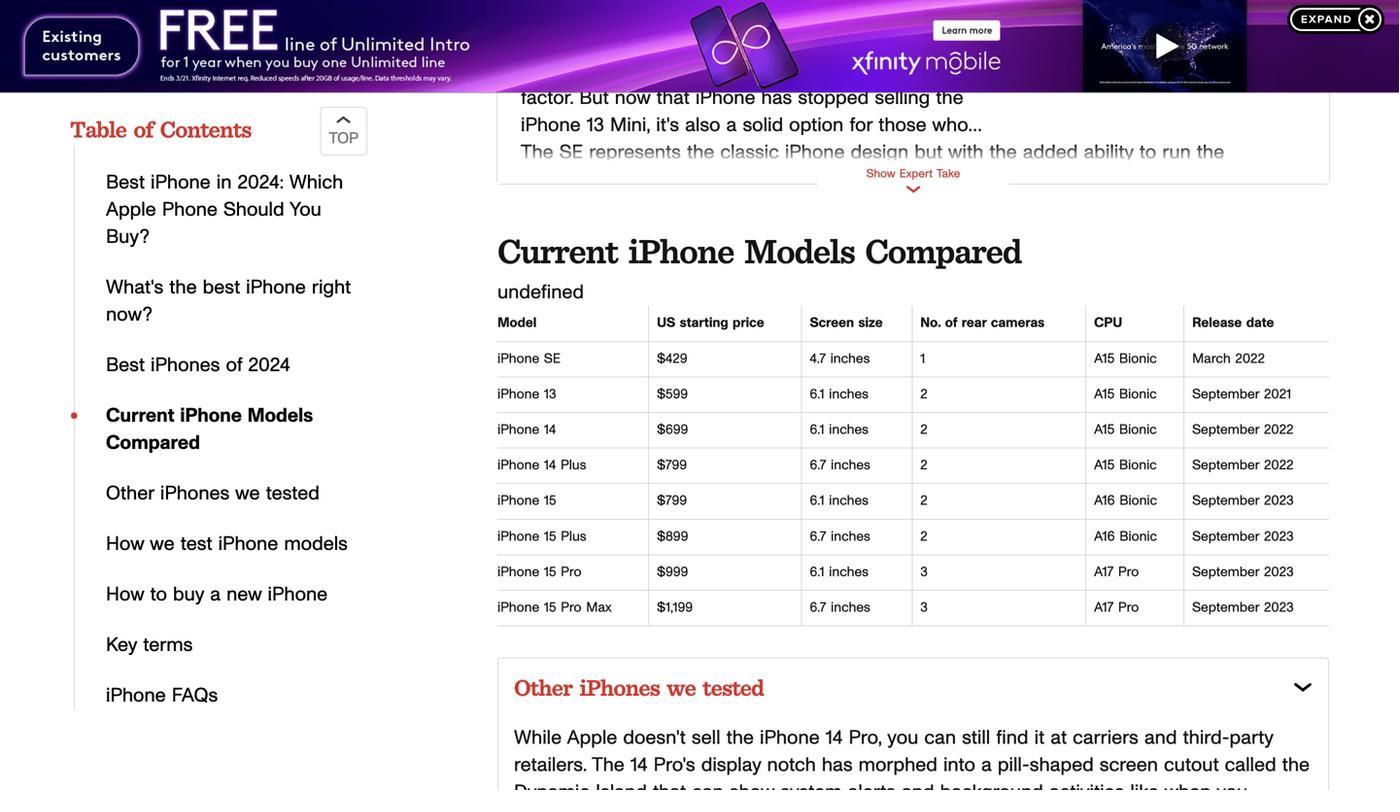 Task type: describe. For each thing, give the bounding box(es) containing it.
a17 pro for 6.7 inches
[[1095, 601, 1140, 615]]

se for iphone
[[544, 352, 561, 366]]

background
[[941, 783, 1044, 790]]

rear
[[962, 317, 987, 330]]

of right "one"
[[834, 170, 850, 190]]

best for best iphone in 2024: which apple phone should you buy?
[[106, 173, 145, 192]]

iphones for best iphones of 2024 link at the top
[[151, 356, 220, 375]]

6.1 for $999
[[810, 566, 825, 579]]

iphone up "one"
[[785, 143, 845, 163]]

september for iphone 15 plus
[[1193, 530, 1260, 544]]

0 vertical spatial can
[[925, 729, 957, 748]]

september 2023 for $999
[[1193, 566, 1295, 579]]

the up also
[[1179, 170, 1207, 190]]

2023 for $799
[[1265, 495, 1295, 508]]

it's
[[1159, 198, 1183, 217]]

pro,
[[849, 729, 882, 748]]

2 horizontal spatial 13
[[1090, 198, 1108, 217]]

now?
[[106, 305, 152, 325]]

price
[[733, 317, 765, 330]]

what's the best iphone right now?
[[106, 278, 351, 325]]

a15 bionic for $429
[[1095, 352, 1158, 366]]

2 vertical spatial iphones
[[580, 674, 660, 702]]

iphone 15
[[498, 495, 557, 508]]

0 horizontal spatial tested
[[266, 484, 320, 504]]

$429 at apple link
[[1032, 11, 1307, 50]]

activities
[[1050, 783, 1125, 790]]

bionic for iphone 14
[[1120, 423, 1158, 437]]

14 up iphone 14 plus
[[544, 423, 556, 437]]

the up se's
[[1198, 143, 1225, 163]]

your
[[521, 225, 559, 244]]

se's
[[1213, 170, 1249, 190]]

iphone 14
[[498, 423, 556, 437]]

one
[[792, 170, 828, 190]]

1 horizontal spatial current
[[498, 230, 618, 272]]

0 vertical spatial was
[[1100, 170, 1134, 190]]

september 2023 for $1,199
[[1193, 601, 1295, 615]]

$1,199
[[657, 601, 693, 615]]

6.7 for $799
[[810, 459, 827, 473]]

0 vertical spatial to
[[1140, 143, 1157, 163]]

with
[[949, 143, 984, 163]]

14 up "iphone 15"
[[544, 459, 556, 473]]

design
[[851, 143, 909, 163]]

it
[[1035, 729, 1045, 748]]

take
[[937, 168, 961, 180]]

shaped
[[1030, 756, 1094, 775]]

inches for iphone 15 plus
[[831, 530, 871, 544]]

best
[[203, 278, 240, 297]]

facetime,
[[998, 225, 1085, 244]]

2022 for 6.1 inches
[[1265, 423, 1294, 437]]

1 horizontal spatial 13
[[1028, 198, 1045, 217]]

a16 for 6.7 inches
[[1095, 530, 1116, 544]]

iphone down iphone 15 pro at the bottom of the page
[[498, 601, 540, 615]]

models inside current iphone models compared
[[248, 406, 313, 426]]

iphone inside best iphone in 2024: which apple phone should you buy?
[[151, 173, 211, 192]]

us starting price
[[657, 317, 765, 330]]

2 for iphone 14 plus
[[921, 459, 928, 473]]

retailers.
[[514, 756, 587, 775]]

$429 for $429
[[657, 352, 688, 366]]

iphone 15 pro
[[498, 566, 582, 579]]

2 for iphone 13
[[921, 388, 928, 401]]

faqs
[[172, 686, 218, 706]]

1 vertical spatial can
[[692, 783, 724, 790]]

3 for 6.1 inches
[[921, 566, 928, 579]]

apps.
[[740, 170, 786, 190]]

iphone 15 plus
[[498, 530, 587, 544]]

the inside the se represents the classic iphone design but with the added ability to run the latest version of ios and apps. one of the quieter updates in 2022 was that the se's back was upgraded to the back glass used on the iphone 13 and 13 mini. it's also your most affordable way into all of apple services like facetime, imessage and icloud.
[[521, 143, 554, 163]]

that inside 'while apple doesn't sell the iphone 14 pro, you can still find it at carriers and third-party retailers. the 14 pro's display notch has morphed into a pill-shaped screen cutout called the dynamic island that can show system alerts and background activities like when y'
[[653, 783, 686, 790]]

2 back from the left
[[754, 198, 796, 217]]

iphone faqs
[[106, 686, 218, 706]]

1 vertical spatial other
[[514, 674, 573, 702]]

notch
[[768, 756, 816, 775]]

and down also
[[1180, 225, 1213, 244]]

0 vertical spatial other
[[106, 484, 154, 504]]

glass
[[802, 198, 847, 217]]

of inside current iphone models compared "element"
[[946, 317, 958, 330]]

the up updates
[[990, 143, 1018, 163]]

1 vertical spatial we
[[150, 535, 175, 554]]

iphone down iphone 14 plus
[[498, 495, 540, 508]]

1 vertical spatial other iphones we tested
[[514, 674, 764, 702]]

find
[[997, 729, 1029, 748]]

cameras
[[992, 317, 1045, 330]]

table of contents
[[70, 115, 251, 143]]

a15 for $699
[[1095, 423, 1115, 437]]

march 2022
[[1193, 352, 1266, 366]]

upgraded
[[608, 198, 692, 217]]

classic
[[721, 143, 779, 163]]

services
[[886, 225, 958, 244]]

iphone se
[[498, 352, 561, 366]]

and up cutout
[[1145, 729, 1178, 748]]

affordable
[[614, 225, 701, 244]]

bionic for iphone 14 plus
[[1120, 459, 1158, 473]]

september for iphone 13
[[1193, 388, 1260, 401]]

expert
[[900, 168, 933, 180]]

how to buy a new iphone
[[106, 585, 328, 605]]

iphone up iphone 14
[[498, 388, 540, 401]]

max
[[586, 601, 612, 615]]

iphone inside 'link'
[[180, 406, 242, 426]]

2024
[[248, 356, 290, 375]]

2022 for 4.7 inches
[[1236, 352, 1266, 366]]

$899
[[657, 530, 689, 544]]

$799 for iphone 15
[[657, 495, 687, 508]]

bionic for iphone se
[[1120, 352, 1158, 366]]

september for iphone 15 pro
[[1193, 566, 1260, 579]]

what's the best iphone right now? link
[[106, 278, 351, 325]]

apple inside 'link'
[[1177, 24, 1214, 38]]

table
[[70, 115, 127, 143]]

plus for iphone 15 plus
[[561, 530, 587, 544]]

iphone 15 pro max
[[498, 601, 612, 615]]

a15 bionic for $599
[[1095, 388, 1158, 401]]

other iphones we tested link
[[106, 484, 320, 504]]

and up facetime,
[[1051, 198, 1084, 217]]

iphone down model
[[498, 352, 540, 366]]

2022 for 6.7 inches
[[1265, 459, 1294, 473]]

called
[[1226, 756, 1277, 775]]

release
[[1193, 317, 1243, 330]]

0 vertical spatial current iphone models compared
[[498, 230, 1022, 272]]

sell
[[692, 729, 721, 748]]

release date
[[1193, 317, 1275, 330]]

ability
[[1084, 143, 1134, 163]]

updates
[[955, 170, 1025, 190]]

a15 bionic for $799
[[1095, 459, 1158, 473]]

$699
[[657, 423, 689, 437]]

a inside 'while apple doesn't sell the iphone 14 pro, you can still find it at carriers and third-party retailers. the 14 pro's display notch has morphed into a pill-shaped screen cutout called the dynamic island that can show system alerts and background activities like when y'
[[982, 756, 992, 775]]

phone
[[162, 200, 218, 220]]

represents
[[589, 143, 681, 163]]

undefined
[[498, 283, 584, 303]]

september for iphone 14 plus
[[1193, 459, 1260, 473]]

of left 2024
[[226, 356, 242, 375]]

$599
[[657, 388, 688, 401]]

way
[[706, 225, 740, 244]]

how to buy a new iphone link
[[106, 585, 328, 605]]

at inside 'while apple doesn't sell the iphone 14 pro, you can still find it at carriers and third-party retailers. the 14 pro's display notch has morphed into a pill-shaped screen cutout called the dynamic island that can show system alerts and background activities like when y'
[[1051, 729, 1068, 748]]

inches for iphone 14 plus
[[831, 459, 871, 473]]

latest
[[521, 170, 568, 190]]

of right all
[[809, 225, 825, 244]]

1 vertical spatial tested
[[703, 674, 764, 702]]

.
[[936, 252, 940, 271]]

the inside 'while apple doesn't sell the iphone 14 pro, you can still find it at carriers and third-party retailers. the 14 pro's display notch has morphed into a pill-shaped screen cutout called the dynamic island that can show system alerts and background activities like when y'
[[592, 756, 625, 775]]

6.1 inches for $799
[[810, 495, 869, 508]]

iphone inside what's the best iphone right now?
[[246, 278, 306, 297]]

morphed
[[859, 756, 938, 775]]

still
[[963, 729, 991, 748]]

iphone down iphone 14
[[498, 459, 540, 473]]

0 vertical spatial compared
[[866, 230, 1022, 272]]

6.7 for $899
[[810, 530, 827, 544]]

compared inside 'link'
[[106, 434, 200, 453]]

1 vertical spatial current iphone models compared
[[106, 406, 313, 453]]

iphone down the key terms
[[106, 686, 166, 706]]

iphone up new
[[218, 535, 278, 554]]

all
[[784, 225, 803, 244]]

september 2023 for $799
[[1193, 495, 1295, 508]]

6.7 inches for $1,199
[[810, 601, 871, 615]]

best for best iphones of 2024
[[106, 356, 145, 375]]

key terms
[[106, 636, 193, 655]]

like inside the se represents the classic iphone design but with the added ability to run the latest version of ios and apps. one of the quieter updates in 2022 was that the se's back was upgraded to the back glass used on the iphone 13 and 13 mini. it's also your most affordable way into all of apple services like facetime, imessage and icloud.
[[964, 225, 992, 244]]

a17 pro for 6.1 inches
[[1095, 566, 1140, 579]]

inches for iphone 13
[[830, 388, 869, 401]]

and down morphed
[[902, 783, 935, 790]]

like inside 'while apple doesn't sell the iphone 14 pro, you can still find it at carriers and third-party retailers. the 14 pro's display notch has morphed into a pill-shaped screen cutout called the dynamic island that can show system alerts and background activities like when y'
[[1131, 783, 1160, 790]]

test
[[181, 535, 212, 554]]

2022 inside the se represents the classic iphone design but with the added ability to run the latest version of ios and apps. one of the quieter updates in 2022 was that the se's back was upgraded to the back glass used on the iphone 13 and 13 mini. it's also your most affordable way into all of apple services like facetime, imessage and icloud.
[[1052, 170, 1094, 190]]

alerts
[[848, 783, 896, 790]]

6.7 inches for $899
[[810, 530, 871, 544]]

has
[[822, 756, 853, 775]]

6.1 inches for $699
[[810, 423, 869, 437]]

se for the
[[560, 143, 583, 163]]

4.7
[[810, 352, 826, 366]]

2 for iphone 14
[[921, 423, 928, 437]]

inches for iphone 14
[[830, 423, 869, 437]]

key
[[106, 636, 137, 655]]

2 vertical spatial we
[[667, 674, 696, 702]]

and right ios
[[701, 170, 734, 190]]

3 for 6.7 inches
[[921, 601, 928, 615]]



Task type: locate. For each thing, give the bounding box(es) containing it.
3 6.1 from the top
[[810, 495, 825, 508]]

display
[[702, 756, 762, 775]]

15 up iphone 15 pro at the bottom of the page
[[544, 530, 557, 544]]

bionic
[[1120, 352, 1158, 366], [1120, 388, 1158, 401], [1120, 423, 1158, 437], [1120, 459, 1158, 473], [1120, 495, 1158, 508], [1120, 530, 1158, 544]]

current down best iphones of 2024 link at the top
[[106, 406, 175, 426]]

0 horizontal spatial was
[[568, 198, 602, 217]]

2 3 from the top
[[921, 601, 928, 615]]

$799 up $899
[[657, 495, 687, 508]]

back down apps.
[[754, 198, 796, 217]]

the inside what's the best iphone right now?
[[169, 278, 197, 297]]

$429 for $429 at apple
[[1125, 24, 1157, 38]]

terms
[[143, 636, 193, 655]]

1 vertical spatial the
[[592, 756, 625, 775]]

most
[[565, 225, 608, 244]]

1 horizontal spatial the
[[592, 756, 625, 775]]

dynamic
[[514, 783, 590, 790]]

0 horizontal spatial to
[[150, 585, 167, 605]]

3 6.7 inches from the top
[[810, 601, 871, 615]]

0 vertical spatial $429
[[1125, 24, 1157, 38]]

apple inside the se represents the classic iphone design but with the added ability to run the latest version of ios and apps. one of the quieter updates in 2022 was that the se's back was upgraded to the back glass used on the iphone 13 and 13 mini. it's also your most affordable way into all of apple services like facetime, imessage and icloud.
[[830, 225, 881, 244]]

on
[[901, 198, 923, 217]]

1 horizontal spatial other iphones we tested
[[514, 674, 764, 702]]

1 a16 from the top
[[1095, 495, 1116, 508]]

1 vertical spatial a17
[[1095, 601, 1114, 615]]

how we test iphone models link
[[106, 535, 348, 554]]

plus up iphone 15 plus
[[561, 459, 587, 473]]

system
[[781, 783, 842, 790]]

iphones up doesn't
[[580, 674, 660, 702]]

can left still
[[925, 729, 957, 748]]

into inside the se represents the classic iphone design but with the added ability to run the latest version of ios and apps. one of the quieter updates in 2022 was that the se's back was upgraded to the back glass used on the iphone 13 and 13 mini. it's also your most affordable way into all of apple services like facetime, imessage and icloud.
[[746, 225, 778, 244]]

that inside the se represents the classic iphone design but with the added ability to run the latest version of ios and apps. one of the quieter updates in 2022 was that the se's back was upgraded to the back glass used on the iphone 13 and 13 mini. it's also your most affordable way into all of apple services like facetime, imessage and icloud.
[[1140, 170, 1173, 190]]

september 2023 for $899
[[1193, 530, 1295, 544]]

2023 for $899
[[1265, 530, 1295, 544]]

se inside the se represents the classic iphone design but with the added ability to run the latest version of ios and apps. one of the quieter updates in 2022 was that the se's back was upgraded to the back glass used on the iphone 13 and 13 mini. it's also your most affordable way into all of apple services like facetime, imessage and icloud.
[[560, 143, 583, 163]]

0 vertical spatial $799
[[657, 459, 687, 473]]

3 6.1 inches from the top
[[810, 495, 869, 508]]

1 horizontal spatial was
[[1100, 170, 1134, 190]]

0 horizontal spatial can
[[692, 783, 724, 790]]

1 horizontal spatial to
[[698, 198, 715, 217]]

iphones up current iphone models compared 'link'
[[151, 356, 220, 375]]

0 vertical spatial we
[[235, 484, 260, 504]]

3 september from the top
[[1193, 459, 1260, 473]]

0 vertical spatial current
[[498, 230, 618, 272]]

inches
[[831, 352, 871, 366], [830, 388, 869, 401], [830, 423, 869, 437], [831, 459, 871, 473], [830, 495, 869, 508], [831, 530, 871, 544], [830, 566, 869, 579], [831, 601, 871, 615]]

how for how to buy a new iphone
[[106, 585, 144, 605]]

15 down iphone 15 pro at the bottom of the page
[[544, 601, 557, 615]]

2 a15 from the top
[[1095, 388, 1115, 401]]

1 september 2023 from the top
[[1193, 495, 1295, 508]]

6.1 for $799
[[810, 495, 825, 508]]

third-
[[1184, 729, 1230, 748]]

best iphones of 2024 link
[[106, 356, 290, 375]]

5 2 from the top
[[921, 530, 928, 544]]

1 vertical spatial best
[[106, 356, 145, 375]]

2 vertical spatial 6.7 inches
[[810, 601, 871, 615]]

0 horizontal spatial a
[[210, 585, 221, 605]]

6.1 for $599
[[810, 388, 825, 401]]

6.1 inches for $599
[[810, 388, 869, 401]]

iphone down upgraded
[[628, 230, 734, 272]]

0 vertical spatial a17
[[1095, 566, 1114, 579]]

1 vertical spatial a
[[982, 756, 992, 775]]

mini.
[[1113, 198, 1153, 217]]

2 september 2023 from the top
[[1193, 530, 1295, 544]]

4 september 2023 from the top
[[1193, 601, 1295, 615]]

added
[[1023, 143, 1079, 163]]

2023 for $1,199
[[1265, 601, 1295, 615]]

show
[[730, 783, 775, 790]]

0 horizontal spatial compared
[[106, 434, 200, 453]]

1 horizontal spatial we
[[235, 484, 260, 504]]

current iphone models compared up other iphones we tested link
[[106, 406, 313, 453]]

a16 bionic for 6.7 inches
[[1095, 530, 1158, 544]]

1 september 2022 from the top
[[1193, 423, 1294, 437]]

1 back from the left
[[521, 198, 563, 217]]

0 vertical spatial that
[[1140, 170, 1173, 190]]

apple inside best iphone in 2024: which apple phone should you buy?
[[106, 200, 156, 220]]

doesn't
[[624, 729, 686, 748]]

0 vertical spatial the
[[521, 143, 554, 163]]

13
[[1028, 198, 1045, 217], [1090, 198, 1108, 217], [544, 388, 557, 401]]

a17 for 6.1 inches
[[1095, 566, 1114, 579]]

0 vertical spatial september 2022
[[1193, 423, 1294, 437]]

contents
[[160, 115, 251, 143]]

1 vertical spatial 6.7 inches
[[810, 530, 871, 544]]

se up iphone 13
[[544, 352, 561, 366]]

iphone right best
[[246, 278, 306, 297]]

1 2023 from the top
[[1265, 495, 1295, 508]]

3 september 2023 from the top
[[1193, 566, 1295, 579]]

0 horizontal spatial at
[[1051, 729, 1068, 748]]

no.
[[921, 317, 941, 330]]

0 vertical spatial a
[[210, 585, 221, 605]]

can down display
[[692, 783, 724, 790]]

used
[[852, 198, 895, 217]]

in inside the se represents the classic iphone design but with the added ability to run the latest version of ios and apps. one of the quieter updates in 2022 was that the se's back was upgraded to the back glass used on the iphone 13 and 13 mini. it's also your most affordable way into all of apple services like facetime, imessage and icloud.
[[1031, 170, 1046, 190]]

other iphones we tested up the how we test iphone models
[[106, 484, 320, 504]]

0 horizontal spatial current
[[106, 406, 175, 426]]

iphone inside 'while apple doesn't sell the iphone 14 pro, you can still find it at carriers and third-party retailers. the 14 pro's display notch has morphed into a pill-shaped screen cutout called the dynamic island that can show system alerts and background activities like when y'
[[760, 729, 820, 748]]

1 horizontal spatial current iphone models compared
[[498, 230, 1022, 272]]

4.7 inches
[[810, 352, 871, 366]]

1 vertical spatial at
[[1051, 729, 1068, 748]]

15
[[544, 495, 557, 508], [544, 530, 557, 544], [544, 566, 557, 579], [544, 601, 557, 615]]

2 $799 from the top
[[657, 495, 687, 508]]

current iphone models compared element
[[498, 306, 1330, 627]]

15 up iphone 15 pro max
[[544, 566, 557, 579]]

5 september from the top
[[1193, 530, 1260, 544]]

iphone down iphone 13
[[498, 423, 540, 437]]

to left buy at the left of page
[[150, 585, 167, 605]]

plus for iphone 14 plus
[[561, 459, 587, 473]]

0 horizontal spatial that
[[653, 783, 686, 790]]

iphone 13
[[498, 388, 557, 401]]

14
[[544, 423, 556, 437], [544, 459, 556, 473], [826, 729, 843, 748], [631, 756, 648, 775]]

2 15 from the top
[[544, 530, 557, 544]]

that down pro's
[[653, 783, 686, 790]]

into left all
[[746, 225, 778, 244]]

we up the how we test iphone models
[[235, 484, 260, 504]]

like down updates
[[964, 225, 992, 244]]

0 horizontal spatial the
[[521, 143, 554, 163]]

2 for iphone 15
[[921, 495, 928, 508]]

the up 'used'
[[856, 170, 884, 190]]

a15 bionic for $699
[[1095, 423, 1158, 437]]

a15
[[1095, 352, 1115, 366], [1095, 388, 1115, 401], [1095, 423, 1115, 437], [1095, 459, 1115, 473]]

how we test iphone models
[[106, 535, 348, 554]]

0 vertical spatial models
[[745, 230, 855, 272]]

0 vertical spatial how
[[106, 535, 144, 554]]

6.7
[[810, 459, 827, 473], [810, 530, 827, 544], [810, 601, 827, 615]]

1 vertical spatial was
[[568, 198, 602, 217]]

september 2021
[[1193, 388, 1292, 401]]

1 vertical spatial 6.7
[[810, 530, 827, 544]]

bionic for iphone 13
[[1120, 388, 1158, 401]]

iphone down iphone 15 plus
[[498, 566, 540, 579]]

iphones for other iphones we tested link
[[160, 484, 230, 504]]

a17 for 6.7 inches
[[1095, 601, 1114, 615]]

0 horizontal spatial other iphones we tested
[[106, 484, 320, 504]]

4 a15 from the top
[[1095, 459, 1115, 473]]

0 vertical spatial se
[[560, 143, 583, 163]]

best
[[106, 173, 145, 192], [106, 356, 145, 375]]

0 horizontal spatial into
[[746, 225, 778, 244]]

1 horizontal spatial that
[[1140, 170, 1173, 190]]

the up ios
[[687, 143, 715, 163]]

a right buy at the left of page
[[210, 585, 221, 605]]

september 2023
[[1193, 495, 1295, 508], [1193, 530, 1295, 544], [1193, 566, 1295, 579], [1193, 601, 1295, 615]]

1 horizontal spatial tested
[[703, 674, 764, 702]]

15 for iphone 15 plus
[[544, 530, 557, 544]]

compared up other iphones we tested link
[[106, 434, 200, 453]]

1 a15 from the top
[[1095, 352, 1115, 366]]

starting
[[680, 317, 729, 330]]

current up undefined on the top left of the page
[[498, 230, 618, 272]]

4 6.1 from the top
[[810, 566, 825, 579]]

1 2 from the top
[[921, 388, 928, 401]]

2 6.7 from the top
[[810, 530, 827, 544]]

how up the key
[[106, 585, 144, 605]]

1 horizontal spatial at
[[1161, 24, 1173, 38]]

2 for iphone 15 plus
[[921, 530, 928, 544]]

when
[[1165, 783, 1212, 790]]

1 best from the top
[[106, 173, 145, 192]]

2 horizontal spatial to
[[1140, 143, 1157, 163]]

into inside 'while apple doesn't sell the iphone 14 pro, you can still find it at carriers and third-party retailers. the 14 pro's display notch has morphed into a pill-shaped screen cutout called the dynamic island that can show system alerts and background activities like when y'
[[944, 756, 976, 775]]

1 vertical spatial models
[[248, 406, 313, 426]]

4 15 from the top
[[544, 601, 557, 615]]

advertisement element
[[0, 0, 1400, 92]]

the up display
[[727, 729, 754, 748]]

september for iphone 14
[[1193, 423, 1260, 437]]

how for how we test iphone models
[[106, 535, 144, 554]]

0 vertical spatial 3
[[921, 566, 928, 579]]

1 15 from the top
[[544, 495, 557, 508]]

1 6.1 from the top
[[810, 388, 825, 401]]

1 6.7 inches from the top
[[810, 459, 871, 473]]

1 6.1 inches from the top
[[810, 388, 869, 401]]

inches for iphone 15 pro
[[830, 566, 869, 579]]

tested up models at the left bottom
[[266, 484, 320, 504]]

2 a16 bionic from the top
[[1095, 530, 1158, 544]]

ios
[[664, 170, 695, 190]]

2 horizontal spatial we
[[667, 674, 696, 702]]

1 how from the top
[[106, 535, 144, 554]]

3 a15 bionic from the top
[[1095, 423, 1158, 437]]

7 september from the top
[[1193, 601, 1260, 615]]

2 plus from the top
[[561, 530, 587, 544]]

2 vertical spatial 6.7
[[810, 601, 827, 615]]

a up background
[[982, 756, 992, 775]]

3 2 from the top
[[921, 459, 928, 473]]

0 vertical spatial other iphones we tested
[[106, 484, 320, 504]]

screen size
[[810, 317, 883, 330]]

new
[[227, 585, 262, 605]]

of up upgraded
[[642, 170, 658, 190]]

in down added
[[1031, 170, 1046, 190]]

a16 bionic
[[1095, 495, 1158, 508], [1095, 530, 1158, 544]]

1 vertical spatial 3
[[921, 601, 928, 615]]

iphone right new
[[268, 585, 328, 605]]

2 a15 bionic from the top
[[1095, 388, 1158, 401]]

0 vertical spatial a17 pro
[[1095, 566, 1140, 579]]

size
[[859, 317, 883, 330]]

current iphone models compared link
[[106, 406, 313, 453]]

1 vertical spatial how
[[106, 585, 144, 605]]

iphone up phone
[[151, 173, 211, 192]]

a16 bionic for 6.1 inches
[[1095, 495, 1158, 508]]

3 a15 from the top
[[1095, 423, 1115, 437]]

0 vertical spatial 6.7
[[810, 459, 827, 473]]

2 vertical spatial to
[[150, 585, 167, 605]]

party
[[1230, 729, 1274, 748]]

right
[[312, 278, 351, 297]]

the up way
[[721, 198, 748, 217]]

inches for iphone se
[[831, 352, 871, 366]]

4 september from the top
[[1193, 495, 1260, 508]]

se inside current iphone models compared "element"
[[544, 352, 561, 366]]

0 horizontal spatial other
[[106, 484, 154, 504]]

14 up the has
[[826, 729, 843, 748]]

2 best from the top
[[106, 356, 145, 375]]

the right called
[[1283, 756, 1311, 775]]

how left test in the left bottom of the page
[[106, 535, 144, 554]]

2 how from the top
[[106, 585, 144, 605]]

13 up facetime,
[[1028, 198, 1045, 217]]

1 $799 from the top
[[657, 459, 687, 473]]

screen
[[1100, 756, 1159, 775]]

best down now?
[[106, 356, 145, 375]]

apple inside 'while apple doesn't sell the iphone 14 pro, you can still find it at carriers and third-party retailers. the 14 pro's display notch has morphed into a pill-shaped screen cutout called the dynamic island that can show system alerts and background activities like when y'
[[567, 729, 618, 748]]

key terms link
[[106, 636, 193, 655]]

se up latest
[[560, 143, 583, 163]]

2 6.1 from the top
[[810, 423, 825, 437]]

was down ability
[[1100, 170, 1134, 190]]

while
[[514, 729, 562, 748]]

0 vertical spatial into
[[746, 225, 778, 244]]

a17 pro
[[1095, 566, 1140, 579], [1095, 601, 1140, 615]]

best iphone in 2024: which apple phone should you buy? link
[[106, 173, 343, 247]]

1 vertical spatial $799
[[657, 495, 687, 508]]

iphone down "iphone 15"
[[498, 530, 540, 544]]

1 horizontal spatial into
[[944, 756, 976, 775]]

models
[[284, 535, 348, 554]]

that
[[1140, 170, 1173, 190], [653, 783, 686, 790]]

1 vertical spatial a17 pro
[[1095, 601, 1140, 615]]

2 a16 from the top
[[1095, 530, 1116, 544]]

in inside best iphone in 2024: which apple phone should you buy?
[[217, 173, 232, 192]]

iphone up the notch
[[760, 729, 820, 748]]

current iphone models compared down apps.
[[498, 230, 1022, 272]]

2 september from the top
[[1193, 423, 1260, 437]]

6.7 for $1,199
[[810, 601, 827, 615]]

like down screen
[[1131, 783, 1160, 790]]

0 vertical spatial iphones
[[151, 356, 220, 375]]

like
[[964, 225, 992, 244], [1131, 783, 1160, 790]]

carriers
[[1073, 729, 1139, 748]]

1 vertical spatial september 2022
[[1193, 459, 1294, 473]]

4 2 from the top
[[921, 495, 928, 508]]

0 vertical spatial 6.7 inches
[[810, 459, 871, 473]]

$429 inside 'link'
[[1125, 24, 1157, 38]]

we up 'sell'
[[667, 674, 696, 702]]

3 6.7 from the top
[[810, 601, 827, 615]]

2 6.7 inches from the top
[[810, 530, 871, 544]]

14 up island
[[631, 756, 648, 775]]

1 a17 from the top
[[1095, 566, 1114, 579]]

iphone down updates
[[962, 198, 1022, 217]]

2 2023 from the top
[[1265, 530, 1295, 544]]

1 vertical spatial plus
[[561, 530, 587, 544]]

show expert take
[[867, 168, 961, 180]]

september for iphone 15 pro max
[[1193, 601, 1260, 615]]

6.1 for $699
[[810, 423, 825, 437]]

september 2022 for 6.1 inches
[[1193, 423, 1294, 437]]

buy
[[173, 585, 204, 605]]

2 a17 pro from the top
[[1095, 601, 1140, 615]]

plus up iphone 15 pro at the bottom of the page
[[561, 530, 587, 544]]

13 left mini.
[[1090, 198, 1108, 217]]

1 6.7 from the top
[[810, 459, 827, 473]]

bionic for iphone 15 plus
[[1120, 530, 1158, 544]]

to up way
[[698, 198, 715, 217]]

iphone 14 plus
[[498, 459, 587, 473]]

0 vertical spatial plus
[[561, 459, 587, 473]]

buy?
[[106, 227, 149, 247]]

6.7 inches for $799
[[810, 459, 871, 473]]

no. of rear cameras
[[921, 317, 1045, 330]]

that up "it's"
[[1140, 170, 1173, 190]]

september for iphone 15
[[1193, 495, 1260, 508]]

1 a15 bionic from the top
[[1095, 352, 1158, 366]]

6.1 inches for $999
[[810, 566, 869, 579]]

1 vertical spatial into
[[944, 756, 976, 775]]

1 horizontal spatial a
[[982, 756, 992, 775]]

0 horizontal spatial $429
[[657, 352, 688, 366]]

into down still
[[944, 756, 976, 775]]

1 vertical spatial a16 bionic
[[1095, 530, 1158, 544]]

a15 for $429
[[1095, 352, 1115, 366]]

1 vertical spatial that
[[653, 783, 686, 790]]

2023 for $999
[[1265, 566, 1295, 579]]

2021
[[1265, 388, 1292, 401]]

to left run
[[1140, 143, 1157, 163]]

september
[[1193, 388, 1260, 401], [1193, 423, 1260, 437], [1193, 459, 1260, 473], [1193, 495, 1260, 508], [1193, 530, 1260, 544], [1193, 566, 1260, 579], [1193, 601, 1260, 615]]

4 6.1 inches from the top
[[810, 566, 869, 579]]

quieter
[[889, 170, 949, 190]]

the up latest
[[521, 143, 554, 163]]

2 a17 from the top
[[1095, 601, 1114, 615]]

1 vertical spatial like
[[1131, 783, 1160, 790]]

pro
[[561, 566, 582, 579], [1119, 566, 1140, 579], [561, 601, 582, 615], [1119, 601, 1140, 615]]

1 a16 bionic from the top
[[1095, 495, 1158, 508]]

of right table on the left top
[[134, 115, 153, 143]]

1 vertical spatial to
[[698, 198, 715, 217]]

13 down iphone se
[[544, 388, 557, 401]]

of right no.
[[946, 317, 958, 330]]

6 september from the top
[[1193, 566, 1260, 579]]

0 vertical spatial a16
[[1095, 495, 1116, 508]]

how
[[106, 535, 144, 554], [106, 585, 144, 605]]

bionic for iphone 15
[[1120, 495, 1158, 508]]

2 2 from the top
[[921, 423, 928, 437]]

icloud.
[[521, 252, 580, 271]]

0 vertical spatial a16 bionic
[[1095, 495, 1158, 508]]

1 vertical spatial compared
[[106, 434, 200, 453]]

in left 2024:
[[217, 173, 232, 192]]

at inside 'link'
[[1161, 24, 1173, 38]]

0 vertical spatial tested
[[266, 484, 320, 504]]

0 horizontal spatial like
[[964, 225, 992, 244]]

iphones up test in the left bottom of the page
[[160, 484, 230, 504]]

3 2023 from the top
[[1265, 566, 1295, 579]]

models down 2024
[[248, 406, 313, 426]]

top
[[329, 131, 359, 147]]

1 horizontal spatial models
[[745, 230, 855, 272]]

0 vertical spatial like
[[964, 225, 992, 244]]

1 horizontal spatial back
[[754, 198, 796, 217]]

$799 for iphone 14 plus
[[657, 459, 687, 473]]

2 september 2022 from the top
[[1193, 459, 1294, 473]]

$429 inside current iphone models compared "element"
[[657, 352, 688, 366]]

iphone down best iphones of 2024
[[180, 406, 242, 426]]

the up island
[[592, 756, 625, 775]]

2 6.1 inches from the top
[[810, 423, 869, 437]]

1 september from the top
[[1193, 388, 1260, 401]]

but
[[915, 143, 943, 163]]

15 up iphone 15 plus
[[544, 495, 557, 508]]

$799 down $699
[[657, 459, 687, 473]]

1 vertical spatial current
[[106, 406, 175, 426]]

0 horizontal spatial 13
[[544, 388, 557, 401]]

show
[[867, 168, 896, 180]]

pill-
[[998, 756, 1030, 775]]

inches for iphone 15 pro max
[[831, 601, 871, 615]]

was up most
[[568, 198, 602, 217]]

1
[[921, 352, 926, 366]]

a15 for $799
[[1095, 459, 1115, 473]]

1 plus from the top
[[561, 459, 587, 473]]

1 horizontal spatial compared
[[866, 230, 1022, 272]]

0 horizontal spatial in
[[217, 173, 232, 192]]

1 vertical spatial $429
[[657, 352, 688, 366]]

se
[[560, 143, 583, 163], [544, 352, 561, 366]]

15 for iphone 15 pro
[[544, 566, 557, 579]]

15 for iphone 15 pro max
[[544, 601, 557, 615]]

the right on
[[929, 198, 956, 217]]

1 horizontal spatial other
[[514, 674, 573, 702]]

0 vertical spatial best
[[106, 173, 145, 192]]

1 vertical spatial se
[[544, 352, 561, 366]]

we left test in the left bottom of the page
[[150, 535, 175, 554]]

4 2023 from the top
[[1265, 601, 1295, 615]]

0 vertical spatial at
[[1161, 24, 1173, 38]]

the
[[521, 143, 554, 163], [592, 756, 625, 775]]

13 inside current iphone models compared "element"
[[544, 388, 557, 401]]

inches for iphone 15
[[830, 495, 869, 508]]

1 3 from the top
[[921, 566, 928, 579]]

compared down on
[[866, 230, 1022, 272]]

date
[[1247, 317, 1275, 330]]

tested up 'sell'
[[703, 674, 764, 702]]

1 a17 pro from the top
[[1095, 566, 1140, 579]]

the left best
[[169, 278, 197, 297]]

best inside best iphone in 2024: which apple phone should you buy?
[[106, 173, 145, 192]]

4 a15 bionic from the top
[[1095, 459, 1158, 473]]

version
[[573, 170, 636, 190]]

15 for iphone 15
[[544, 495, 557, 508]]

models down glass
[[745, 230, 855, 272]]

can
[[925, 729, 957, 748], [692, 783, 724, 790]]

pro's
[[654, 756, 696, 775]]

best up buy?
[[106, 173, 145, 192]]

6.1 inches
[[810, 388, 869, 401], [810, 423, 869, 437], [810, 495, 869, 508], [810, 566, 869, 579]]

$429 at apple
[[1125, 24, 1214, 38]]

other iphones we tested up doesn't
[[514, 674, 764, 702]]

1 vertical spatial iphones
[[160, 484, 230, 504]]

plus
[[561, 459, 587, 473], [561, 530, 587, 544]]

a15 for $599
[[1095, 388, 1115, 401]]

a16 for 6.1 inches
[[1095, 495, 1116, 508]]

current inside current iphone models compared
[[106, 406, 175, 426]]

3
[[921, 566, 928, 579], [921, 601, 928, 615]]

back up the your
[[521, 198, 563, 217]]

3 15 from the top
[[544, 566, 557, 579]]

september 2022 for 6.7 inches
[[1193, 459, 1294, 473]]

you
[[888, 729, 919, 748]]



Task type: vqa. For each thing, say whether or not it's contained in the screenshot.


